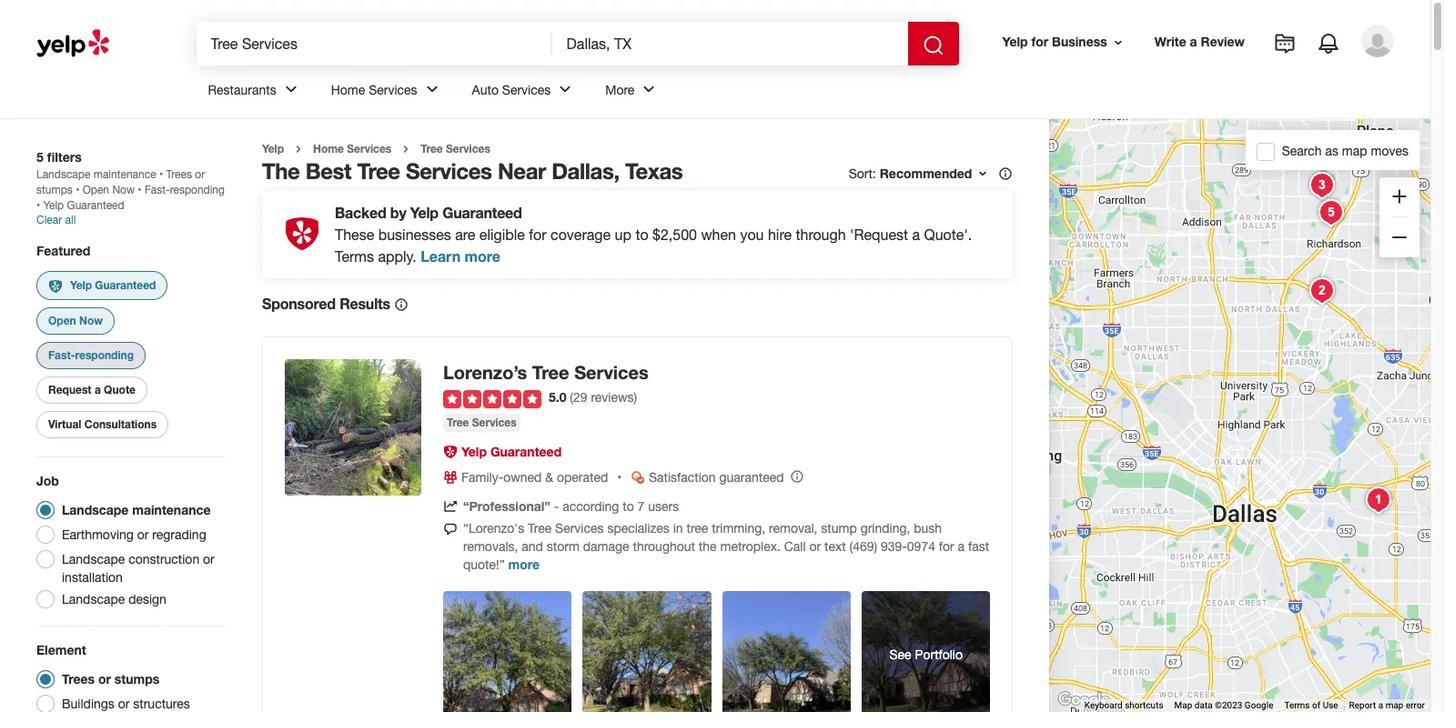 Task type: vqa. For each thing, say whether or not it's contained in the screenshot.
Map on the right of the page
yes



Task type: describe. For each thing, give the bounding box(es) containing it.
"lorenzo's tree services specializes in tree trimming, removal, stump grinding, bush removals, and storm damage throughout the metroplex. call or text (469) 939-0974 for a fast quote!"
[[463, 521, 989, 572]]

yelp up the
[[262, 142, 284, 156]]

restaurants
[[208, 82, 276, 97]]

these businesses are eligible for coverage up to $2,500 when you hire through 'request a quote'. terms apply.
[[335, 227, 972, 265]]

yelp for business
[[1003, 34, 1107, 50]]

(469)
[[850, 540, 877, 554]]

search
[[1282, 143, 1322, 158]]

clear all link
[[36, 214, 76, 227]]

1 vertical spatial tree services link
[[443, 414, 520, 432]]

5
[[36, 149, 43, 165]]

sort:
[[849, 167, 876, 181]]

a inside the these businesses are eligible for coverage up to $2,500 when you hire through 'request a quote'. terms apply.
[[912, 227, 920, 243]]

throughout
[[633, 540, 695, 554]]

map region
[[934, 0, 1444, 713]]

yelp up "businesses"
[[410, 204, 439, 222]]

tree
[[687, 521, 708, 536]]

notifications image
[[1318, 33, 1340, 55]]

yelp inside • open now • fast-responding • yelp guaranteed
[[43, 199, 64, 212]]

users
[[648, 499, 679, 514]]

to inside the these businesses are eligible for coverage up to $2,500 when you hire through 'request a quote'. terms apply.
[[636, 227, 649, 243]]

a inside "lorenzo's tree services specializes in tree trimming, removal, stump grinding, bush removals, and storm damage throughout the metroplex. call or text (469) 939-0974 for a fast quote!"
[[958, 540, 965, 554]]

trimming,
[[712, 521, 766, 536]]

search as map moves
[[1282, 143, 1409, 158]]

tree inside "lorenzo's tree services specializes in tree trimming, removal, stump grinding, bush removals, and storm damage throughout the metroplex. call or text (469) 939-0974 for a fast quote!"
[[528, 521, 552, 536]]

"professional"
[[463, 499, 551, 514]]

zoom in image
[[1389, 186, 1411, 208]]

portfolio
[[915, 648, 963, 663]]

open inside • open now • fast-responding • yelp guaranteed
[[83, 184, 109, 197]]

trees inside trees or stumps
[[166, 168, 192, 181]]

google image
[[1054, 689, 1114, 713]]

or inside trees or stumps
[[195, 168, 205, 181]]

text
[[825, 540, 846, 554]]

backed by yelp guaranteed
[[335, 204, 522, 222]]

keyboard
[[1085, 701, 1123, 711]]

user actions element
[[988, 23, 1420, 135]]

1 horizontal spatial terms
[[1285, 701, 1310, 711]]

data
[[1195, 701, 1213, 711]]

zoom out image
[[1389, 226, 1411, 248]]

lorenzo's tree services
[[443, 362, 649, 384]]

fast-responding button
[[36, 342, 146, 369]]

report a map error link
[[1349, 701, 1425, 711]]

regrading
[[152, 527, 206, 542]]

lorenzo's
[[443, 362, 527, 384]]

0 horizontal spatial lorenzo's tree services image
[[285, 360, 421, 496]]

• open now • fast-responding • yelp guaranteed
[[36, 184, 225, 212]]

responding inside button
[[75, 348, 134, 362]]

you
[[740, 227, 764, 243]]

5.0
[[549, 390, 567, 405]]

featured
[[36, 243, 90, 258]]

"professional" - according to 7 users
[[463, 499, 679, 514]]

see portfolio link
[[862, 591, 991, 713]]

quote!"
[[463, 558, 505, 572]]

error
[[1406, 701, 1425, 711]]

1 vertical spatial home services
[[313, 142, 392, 156]]

family-owned & operated
[[461, 470, 608, 485]]

h tree service image
[[1304, 167, 1340, 204]]

1 horizontal spatial lorenzo's tree services image
[[1360, 482, 1397, 519]]

option group containing job
[[31, 472, 226, 614]]

element
[[36, 642, 86, 657]]

tree up 5.0
[[532, 362, 569, 384]]

projects image
[[1274, 33, 1296, 55]]

recommended
[[880, 166, 972, 181]]

quote'.
[[924, 227, 972, 243]]

5 filters
[[36, 149, 82, 165]]

all
[[65, 214, 76, 227]]

'request
[[850, 227, 908, 243]]

1 horizontal spatial yelp guaranteed button
[[461, 444, 562, 459]]

quote
[[104, 383, 136, 396]]

buildings
[[62, 697, 115, 711]]

0 horizontal spatial 16 info v2 image
[[394, 297, 409, 312]]

24 chevron down v2 image for auto services
[[554, 79, 576, 100]]

see
[[890, 648, 911, 663]]

dallas,
[[552, 159, 620, 184]]

(29
[[570, 391, 588, 405]]

maintenance for landscape maintenance •
[[93, 168, 156, 181]]

more link
[[508, 557, 540, 572]]

business
[[1052, 34, 1107, 50]]

services inside "lorenzo's tree services specializes in tree trimming, removal, stump grinding, bush removals, and storm damage throughout the metroplex. call or text (469) 939-0974 for a fast quote!"
[[555, 521, 604, 536]]

tree inside button
[[447, 416, 469, 429]]

Near text field
[[567, 34, 893, 54]]

landscape for landscape design
[[62, 592, 125, 606]]

16 chevron right v2 image for tree services
[[399, 142, 413, 156]]

lorenzo's tree services link
[[443, 362, 649, 384]]

of
[[1312, 701, 1321, 711]]

24 chevron down v2 image for more
[[638, 79, 660, 100]]

sponsored results
[[262, 295, 390, 313]]

services inside button
[[472, 416, 517, 429]]

construction
[[128, 552, 199, 566]]

eligible
[[479, 227, 525, 243]]

tree up the best tree services near dallas, texas
[[421, 142, 443, 156]]

a for request a quote
[[95, 383, 101, 396]]

design
[[128, 592, 166, 606]]

0 vertical spatial 16 info v2 image
[[999, 167, 1013, 181]]

shortcuts
[[1125, 701, 1164, 711]]

terms of use link
[[1285, 701, 1338, 711]]

acadia tree care image
[[1313, 195, 1349, 231]]

guaranteed inside • open now • fast-responding • yelp guaranteed
[[67, 199, 124, 212]]

satisfaction
[[649, 470, 716, 485]]

keyboard shortcuts
[[1085, 701, 1164, 711]]

-
[[554, 499, 559, 514]]

owned
[[503, 470, 542, 485]]

write a review
[[1155, 34, 1245, 50]]

16 chevron down v2 image
[[976, 167, 990, 181]]

businesses
[[378, 227, 451, 243]]

write a review link
[[1147, 26, 1252, 59]]

tree up backed
[[357, 159, 400, 184]]

the
[[699, 540, 717, 554]]

these
[[335, 227, 374, 243]]

option group containing element
[[31, 641, 226, 713]]

job
[[36, 473, 59, 488]]

home services inside business categories element
[[331, 82, 417, 97]]

1 vertical spatial home services link
[[313, 142, 392, 156]]

none field find
[[211, 34, 537, 54]]

are
[[455, 227, 475, 243]]

terms inside the these businesses are eligible for coverage up to $2,500 when you hire through 'request a quote'. terms apply.
[[335, 249, 374, 265]]

home inside business categories element
[[331, 82, 365, 97]]

1 vertical spatial home
[[313, 142, 344, 156]]

guaranteed up owned
[[490, 444, 562, 459]]

learn more link
[[421, 248, 501, 265]]

0 vertical spatial trees or stumps
[[36, 168, 205, 197]]

use
[[1323, 701, 1338, 711]]

map
[[1175, 701, 1193, 711]]

none field near
[[567, 34, 893, 54]]

operated
[[557, 470, 608, 485]]

for inside button
[[1032, 34, 1049, 50]]

1 horizontal spatial yelp guaranteed
[[461, 444, 562, 459]]

open now button
[[36, 307, 115, 334]]

to inside "professional" - according to 7 users
[[623, 499, 634, 514]]

landscape maintenance •
[[36, 168, 166, 181]]

tree services button
[[443, 414, 520, 432]]

0 horizontal spatial yelp guaranteed button
[[36, 271, 168, 300]]

"lorenzo's
[[463, 521, 524, 536]]

landscape for landscape construction or installation
[[62, 552, 125, 566]]

structures
[[133, 697, 190, 711]]

now inside • open now • fast-responding • yelp guaranteed
[[112, 184, 135, 197]]

learn more
[[421, 248, 501, 265]]



Task type: locate. For each thing, give the bounding box(es) containing it.
removal,
[[769, 521, 818, 536]]

yelp guaranteed button up owned
[[461, 444, 562, 459]]

tree services link
[[421, 142, 490, 156], [443, 414, 520, 432]]

1 horizontal spatial more
[[508, 557, 540, 572]]

coverage
[[551, 227, 611, 243]]

near
[[498, 159, 546, 184]]

2 none field from the left
[[567, 34, 893, 54]]

or up • open now • fast-responding • yelp guaranteed
[[195, 168, 205, 181]]

yelp right 16 yelp guaranteed v2 icon
[[70, 278, 92, 292]]

1 vertical spatial for
[[529, 227, 547, 243]]

open inside button
[[48, 313, 76, 327]]

or right buildings
[[118, 697, 130, 711]]

landscape inside landscape construction or installation
[[62, 552, 125, 566]]

according
[[563, 499, 619, 514]]

landscape up installation
[[62, 552, 125, 566]]

16 yelp guaranteed v2 image
[[48, 279, 63, 293]]

home services link
[[316, 66, 457, 118], [313, 142, 392, 156]]

0 horizontal spatial for
[[529, 227, 547, 243]]

0 vertical spatial home
[[331, 82, 365, 97]]

grinding,
[[861, 521, 910, 536]]

1 vertical spatial map
[[1386, 701, 1404, 711]]

1 vertical spatial fast-
[[48, 348, 75, 362]]

report
[[1349, 701, 1376, 711]]

16 family owned v2 image
[[443, 470, 458, 485]]

None field
[[211, 34, 537, 54], [567, 34, 893, 54]]

trees up buildings
[[62, 671, 95, 687]]

as
[[1325, 143, 1339, 158]]

2 vertical spatial for
[[939, 540, 954, 554]]

1 vertical spatial option group
[[31, 641, 226, 713]]

now up fast-responding
[[79, 313, 103, 327]]

through
[[796, 227, 846, 243]]

yelp up clear all
[[43, 199, 64, 212]]

1 horizontal spatial to
[[636, 227, 649, 243]]

1 vertical spatial yelp guaranteed button
[[461, 444, 562, 459]]

results
[[340, 295, 390, 313]]

1 horizontal spatial 24 chevron down v2 image
[[554, 79, 576, 100]]

yelp up family-
[[461, 444, 487, 459]]

tree down the 5 star rating image
[[447, 416, 469, 429]]

0 vertical spatial now
[[112, 184, 135, 197]]

2 horizontal spatial for
[[1032, 34, 1049, 50]]

16 chevron down v2 image
[[1111, 35, 1126, 50]]

0 vertical spatial stumps
[[36, 184, 73, 197]]

16 chevron right v2 image
[[291, 142, 306, 156], [399, 142, 413, 156]]

1 horizontal spatial none field
[[567, 34, 893, 54]]

0 horizontal spatial none field
[[211, 34, 537, 54]]

or down the regrading
[[203, 552, 215, 566]]

a
[[1190, 34, 1197, 50], [912, 227, 920, 243], [95, 383, 101, 396], [958, 540, 965, 554], [1379, 701, 1383, 711]]

landscape for landscape maintenance •
[[36, 168, 90, 181]]

0 horizontal spatial open
[[48, 313, 76, 327]]

tree services inside tree services button
[[447, 416, 517, 429]]

16 info v2 image right 16 chevron down v2 icon
[[999, 167, 1013, 181]]

landscape
[[36, 168, 90, 181], [62, 502, 129, 517], [62, 552, 125, 566], [62, 592, 125, 606]]

16 chevron right v2 image right yelp link
[[291, 142, 306, 156]]

16 chevron right v2 image for home services
[[291, 142, 306, 156]]

1 16 chevron right v2 image from the left
[[291, 142, 306, 156]]

services right the auto
[[502, 82, 551, 97]]

1 vertical spatial maintenance
[[132, 502, 211, 517]]

guaranteed up 'all'
[[67, 199, 124, 212]]

for
[[1032, 34, 1049, 50], [529, 227, 547, 243], [939, 540, 954, 554]]

stump
[[821, 521, 857, 536]]

landscape for landscape maintenance
[[62, 502, 129, 517]]

group
[[1380, 177, 1420, 258]]

0 horizontal spatial more
[[465, 248, 501, 265]]

for left the business
[[1032, 34, 1049, 50]]

landscape design
[[62, 592, 166, 606]]

tree
[[421, 142, 443, 156], [357, 159, 400, 184], [532, 362, 569, 384], [447, 416, 469, 429], [528, 521, 552, 536]]

for inside the these businesses are eligible for coverage up to $2,500 when you hire through 'request a quote'. terms apply.
[[529, 227, 547, 243]]

24 chevron down v2 image for home services
[[421, 79, 443, 100]]

16 speech v2 image
[[443, 522, 458, 537]]

stumps up clear all
[[36, 184, 73, 197]]

for right 0974
[[939, 540, 954, 554]]

Find text field
[[211, 34, 537, 54]]

0 vertical spatial to
[[636, 227, 649, 243]]

or down landscape maintenance on the left bottom of the page
[[137, 527, 149, 542]]

reviews)
[[591, 391, 637, 405]]

0 vertical spatial more
[[465, 248, 501, 265]]

home services link down find text field at the top left
[[316, 66, 457, 118]]

yelp link
[[262, 142, 284, 156]]

1 none field from the left
[[211, 34, 537, 54]]

acadia tree care image
[[1313, 195, 1349, 231]]

yelp guaranteed button up open now
[[36, 271, 168, 300]]

virtual consultations button
[[36, 411, 168, 438]]

services up backed by yelp guaranteed
[[406, 159, 492, 184]]

1 horizontal spatial open
[[83, 184, 109, 197]]

apply.
[[378, 249, 417, 265]]

more down the and
[[508, 557, 540, 572]]

call
[[784, 540, 806, 554]]

to right up
[[636, 227, 649, 243]]

24 chevron down v2 image right auto services
[[554, 79, 576, 100]]

or up buildings
[[98, 671, 111, 687]]

©2023
[[1215, 701, 1243, 711]]

responding up request a quote
[[75, 348, 134, 362]]

1 vertical spatial to
[[623, 499, 634, 514]]

maintenance
[[93, 168, 156, 181], [132, 502, 211, 517]]

request
[[48, 383, 92, 396]]

services up 'reviews)' at the bottom of the page
[[574, 362, 649, 384]]

restaurants link
[[193, 66, 316, 118]]

1 vertical spatial tree services
[[447, 416, 517, 429]]

and
[[522, 540, 543, 554]]

1 horizontal spatial map
[[1386, 701, 1404, 711]]

home services link up best
[[313, 142, 392, 156]]

tree services down the 5 star rating image
[[447, 416, 517, 429]]

1 horizontal spatial for
[[939, 540, 954, 554]]

a left fast
[[958, 540, 965, 554]]

24 chevron down v2 image right more
[[638, 79, 660, 100]]

0 horizontal spatial 24 chevron down v2 image
[[421, 79, 443, 100]]

or left text
[[809, 540, 821, 554]]

1 vertical spatial trees or stumps
[[62, 671, 160, 687]]

24 chevron down v2 image
[[421, 79, 443, 100], [554, 79, 576, 100], [638, 79, 660, 100]]

landscape maintenance
[[62, 502, 211, 517]]

1 24 chevron down v2 image from the left
[[421, 79, 443, 100]]

backed
[[335, 204, 386, 222]]

info icon image
[[790, 470, 804, 484], [790, 470, 804, 484]]

tree services link down the 5 star rating image
[[443, 414, 520, 432]]

guaranteed inside button
[[95, 278, 156, 292]]

1 vertical spatial terms
[[1285, 701, 1310, 711]]

earthmoving
[[62, 527, 134, 542]]

fast-responding
[[48, 348, 134, 362]]

24 chevron down v2 image inside auto services link
[[554, 79, 576, 100]]

1 vertical spatial 16 info v2 image
[[394, 297, 409, 312]]

responding inside • open now • fast-responding • yelp guaranteed
[[170, 184, 225, 197]]

terms left of
[[1285, 701, 1310, 711]]

home services
[[331, 82, 417, 97], [313, 142, 392, 156]]

option group
[[31, 472, 226, 614], [31, 641, 226, 713]]

home services down find field
[[331, 82, 417, 97]]

yelp guaranteed button
[[36, 271, 168, 300], [461, 444, 562, 459]]

fast
[[968, 540, 989, 554]]

a for write a review
[[1190, 34, 1197, 50]]

more down are
[[465, 248, 501, 265]]

a right report
[[1379, 701, 1383, 711]]

trees or stumps down filters
[[36, 168, 205, 197]]

0 horizontal spatial responding
[[75, 348, 134, 362]]

0 vertical spatial home services
[[331, 82, 417, 97]]

0 horizontal spatial terms
[[335, 249, 374, 265]]

2 16 chevron right v2 image from the left
[[399, 142, 413, 156]]

24 chevron down v2 image inside more link
[[638, 79, 660, 100]]

a right write
[[1190, 34, 1197, 50]]

terms down these
[[335, 249, 374, 265]]

guaranteed
[[67, 199, 124, 212], [442, 204, 522, 222], [95, 278, 156, 292], [490, 444, 562, 459]]

5.0 (29 reviews)
[[549, 390, 637, 405]]

$2,500
[[653, 227, 697, 243]]

tree services
[[421, 142, 490, 156], [447, 416, 517, 429]]

landscape down filters
[[36, 168, 90, 181]]

0 vertical spatial responding
[[170, 184, 225, 197]]

yelp left the business
[[1003, 34, 1028, 50]]

texas
[[625, 159, 683, 184]]

map for as
[[1342, 143, 1368, 158]]

1 option group from the top
[[31, 472, 226, 614]]

1 vertical spatial now
[[79, 313, 103, 327]]

tree up the and
[[528, 521, 552, 536]]

yelp guaranteed inside button
[[70, 278, 156, 292]]

featured group
[[33, 242, 226, 442]]

16 info v2 image
[[999, 167, 1013, 181], [394, 297, 409, 312]]

best
[[306, 159, 351, 184]]

0 horizontal spatial now
[[79, 313, 103, 327]]

home down find text field at the top left
[[331, 82, 365, 97]]

see portfolio
[[890, 648, 963, 663]]

services up the best tree services near dallas, texas
[[446, 142, 490, 156]]

1 vertical spatial more
[[508, 557, 540, 572]]

0 vertical spatial terms
[[335, 249, 374, 265]]

services down "professional" - according to 7 users
[[555, 521, 604, 536]]

tree services up the best tree services near dallas, texas
[[421, 142, 490, 156]]

0 vertical spatial maintenance
[[93, 168, 156, 181]]

0 horizontal spatial trees
[[62, 671, 95, 687]]

1 horizontal spatial fast-
[[145, 184, 170, 197]]

albert's tree service image
[[1304, 273, 1340, 309], [1304, 273, 1340, 309]]

0 horizontal spatial map
[[1342, 143, 1368, 158]]

services up best
[[347, 142, 392, 156]]

fast- down landscape maintenance •
[[145, 184, 170, 197]]

services down find text field at the top left
[[369, 82, 417, 97]]

the best tree services near dallas, texas
[[262, 159, 683, 184]]

review
[[1201, 34, 1245, 50]]

maintenance up • open now • fast-responding • yelp guaranteed
[[93, 168, 156, 181]]

guaranteed
[[719, 470, 784, 485]]

open down 16 yelp guaranteed v2 icon
[[48, 313, 76, 327]]

stumps up the 'buildings or structures'
[[115, 671, 160, 687]]

damage
[[583, 540, 629, 554]]

business categories element
[[193, 66, 1394, 118]]

installation
[[62, 570, 123, 585]]

fast- up request
[[48, 348, 75, 362]]

939-
[[881, 540, 907, 554]]

for right eligible
[[529, 227, 547, 243]]

now down landscape maintenance •
[[112, 184, 135, 197]]

or inside "lorenzo's tree services specializes in tree trimming, removal, stump grinding, bush removals, and storm damage throughout the metroplex. call or text (469) 939-0974 for a fast quote!"
[[809, 540, 821, 554]]

2 horizontal spatial 24 chevron down v2 image
[[638, 79, 660, 100]]

trees up • open now • fast-responding • yelp guaranteed
[[166, 168, 192, 181]]

7
[[638, 499, 645, 514]]

0 horizontal spatial 16 chevron right v2 image
[[291, 142, 306, 156]]

terms
[[335, 249, 374, 265], [1285, 701, 1310, 711]]

services down the 5 star rating image
[[472, 416, 517, 429]]

1 horizontal spatial stumps
[[115, 671, 160, 687]]

a left quote'.
[[912, 227, 920, 243]]

0 vertical spatial map
[[1342, 143, 1368, 158]]

earthmoving or regrading
[[62, 527, 206, 542]]

1 vertical spatial trees
[[62, 671, 95, 687]]

in
[[673, 521, 683, 536]]

0 vertical spatial for
[[1032, 34, 1049, 50]]

guaranteed up are
[[442, 204, 522, 222]]

lorenzo's tree services image
[[1360, 482, 1397, 519]]

consultations
[[84, 417, 157, 431]]

1 vertical spatial responding
[[75, 348, 134, 362]]

iconyelpguaranteedlarge image
[[284, 216, 320, 252], [284, 216, 320, 252]]

landscape construction or installation
[[62, 552, 215, 585]]

0 vertical spatial yelp guaranteed button
[[36, 271, 168, 300]]

brad k. image
[[1361, 25, 1394, 57]]

16 satisfactions guaranteed v2 image
[[631, 470, 645, 485]]

1 horizontal spatial now
[[112, 184, 135, 197]]

2 24 chevron down v2 image from the left
[[554, 79, 576, 100]]

jose's tree services image
[[1018, 451, 1054, 488], [1018, 451, 1054, 488]]

to left 7
[[623, 499, 634, 514]]

yelp inside user actions element
[[1003, 34, 1028, 50]]

map for a
[[1386, 701, 1404, 711]]

map left error
[[1386, 701, 1404, 711]]

home
[[331, 82, 365, 97], [313, 142, 344, 156]]

0 horizontal spatial to
[[623, 499, 634, 514]]

0 horizontal spatial yelp guaranteed
[[70, 278, 156, 292]]

now inside button
[[79, 313, 103, 327]]

1 vertical spatial yelp guaranteed
[[461, 444, 562, 459]]

guaranteed up open now
[[95, 278, 156, 292]]

0 horizontal spatial fast-
[[48, 348, 75, 362]]

google
[[1245, 701, 1274, 711]]

3 24 chevron down v2 image from the left
[[638, 79, 660, 100]]

0 vertical spatial tree services link
[[421, 142, 490, 156]]

16 info v2 image right results
[[394, 297, 409, 312]]

stumps
[[36, 184, 73, 197], [115, 671, 160, 687]]

filters
[[47, 149, 82, 165]]

2 option group from the top
[[31, 641, 226, 713]]

up
[[615, 227, 632, 243]]

a left quote
[[95, 383, 101, 396]]

1 horizontal spatial trees
[[166, 168, 192, 181]]

open down landscape maintenance •
[[83, 184, 109, 197]]

search image
[[922, 34, 944, 56]]

0 vertical spatial option group
[[31, 472, 226, 614]]

landscape up earthmoving
[[62, 502, 129, 517]]

auto services link
[[457, 66, 591, 118]]

learn
[[421, 248, 461, 265]]

fast- inside button
[[48, 348, 75, 362]]

or inside landscape construction or installation
[[203, 552, 215, 566]]

0 vertical spatial tree services
[[421, 142, 490, 156]]

fast- inside • open now • fast-responding • yelp guaranteed
[[145, 184, 170, 197]]

landscape down installation
[[62, 592, 125, 606]]

recommended button
[[880, 166, 990, 181]]

1 horizontal spatial responding
[[170, 184, 225, 197]]

1 horizontal spatial 16 chevron right v2 image
[[399, 142, 413, 156]]

home up best
[[313, 142, 344, 156]]

to
[[636, 227, 649, 243], [623, 499, 634, 514]]

auto
[[472, 82, 499, 97]]

0 horizontal spatial stumps
[[36, 184, 73, 197]]

tree services link up the best tree services near dallas, texas
[[421, 142, 490, 156]]

a inside button
[[95, 383, 101, 396]]

trees or stumps up the 'buildings or structures'
[[62, 671, 160, 687]]

sponsored
[[262, 295, 336, 313]]

24 chevron down v2 image
[[280, 79, 302, 100]]

clear all
[[36, 214, 76, 227]]

yelp guaranteed up open now
[[70, 278, 156, 292]]

map right as
[[1342, 143, 1368, 158]]

1 vertical spatial stumps
[[115, 671, 160, 687]]

lorenzo's tree services image
[[285, 360, 421, 496], [1360, 482, 1397, 519]]

request a quote
[[48, 383, 136, 396]]

a for report a map error
[[1379, 701, 1383, 711]]

1 vertical spatial open
[[48, 313, 76, 327]]

0 vertical spatial fast-
[[145, 184, 170, 197]]

0 vertical spatial trees
[[166, 168, 192, 181]]

maintenance up the regrading
[[132, 502, 211, 517]]

None search field
[[196, 22, 963, 66]]

•
[[159, 168, 163, 181], [76, 184, 80, 197], [138, 184, 142, 197], [36, 199, 40, 212]]

iconyelpguaranteedbadgesmall image
[[443, 445, 458, 459], [443, 445, 458, 459]]

virtual consultations
[[48, 417, 157, 431]]

0 vertical spatial yelp guaranteed
[[70, 278, 156, 292]]

0974
[[907, 540, 936, 554]]

services
[[369, 82, 417, 97], [502, 82, 551, 97], [347, 142, 392, 156], [446, 142, 490, 156], [406, 159, 492, 184], [574, 362, 649, 384], [472, 416, 517, 429], [555, 521, 604, 536]]

home services up best
[[313, 142, 392, 156]]

0 vertical spatial open
[[83, 184, 109, 197]]

for inside "lorenzo's tree services specializes in tree trimming, removal, stump grinding, bush removals, and storm damage throughout the metroplex. call or text (469) 939-0974 for a fast quote!"
[[939, 540, 954, 554]]

yelp inside featured group
[[70, 278, 92, 292]]

24 chevron down v2 image left the auto
[[421, 79, 443, 100]]

h tree service image
[[1304, 167, 1340, 204]]

maintenance for landscape maintenance
[[132, 502, 211, 517]]

1 horizontal spatial 16 info v2 image
[[999, 167, 1013, 181]]

16 trending v2 image
[[443, 499, 458, 514]]

16 chevron right v2 image up by
[[399, 142, 413, 156]]

0 vertical spatial home services link
[[316, 66, 457, 118]]

yelp guaranteed up owned
[[461, 444, 562, 459]]

5 star rating image
[[443, 390, 542, 408]]

responding left the
[[170, 184, 225, 197]]



